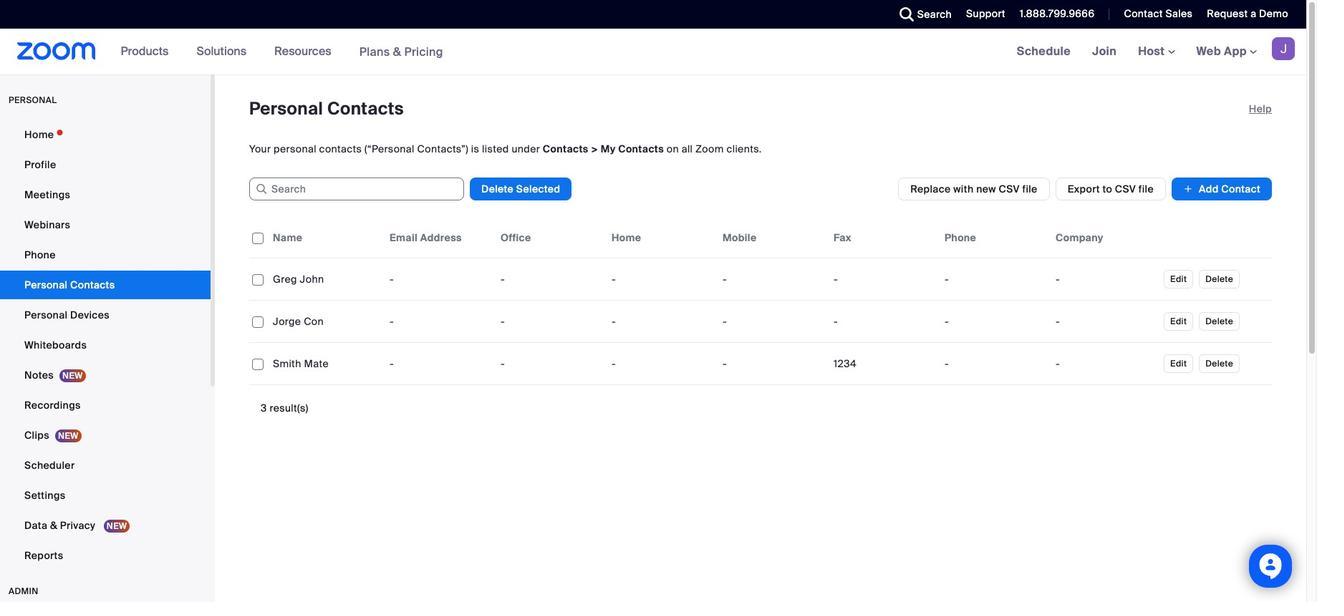 Task type: locate. For each thing, give the bounding box(es) containing it.
3 delete button from the top
[[1200, 355, 1240, 373]]

edit for mate
[[1171, 358, 1187, 370]]

delete button
[[1200, 270, 1240, 289], [1200, 312, 1240, 331], [1200, 355, 1240, 373]]

2 edit from the top
[[1171, 316, 1187, 327]]

1 vertical spatial home
[[612, 231, 642, 244]]

home
[[24, 128, 54, 141], [612, 231, 642, 244]]

3 edit from the top
[[1171, 358, 1187, 370]]

1.888.799.9666 button
[[1009, 0, 1099, 29], [1020, 7, 1095, 20]]

phone down webinars at the top left
[[24, 249, 56, 262]]

delete button for smith mate
[[1200, 355, 1240, 373]]

1 csv from the left
[[999, 183, 1020, 196]]

1 horizontal spatial contact
[[1222, 183, 1261, 196]]

edit for john
[[1171, 274, 1187, 285]]

personal contacts
[[249, 97, 404, 120], [24, 279, 115, 292]]

zoom logo image
[[17, 42, 96, 60]]

reports link
[[0, 542, 211, 570]]

1 vertical spatial personal
[[24, 279, 68, 292]]

application
[[249, 218, 1283, 396]]

recordings link
[[0, 391, 211, 420]]

1 vertical spatial delete button
[[1200, 312, 1240, 331]]

add contact button
[[1172, 178, 1273, 201]]

under
[[512, 143, 540, 155]]

& for privacy
[[50, 519, 57, 532]]

pricing
[[404, 44, 443, 59]]

0 vertical spatial personal contacts
[[249, 97, 404, 120]]

clips
[[24, 429, 49, 442]]

clips link
[[0, 421, 211, 450]]

delete selected button
[[470, 178, 572, 201]]

0 vertical spatial &
[[393, 44, 401, 59]]

0 vertical spatial phone
[[945, 231, 977, 244]]

product information navigation
[[110, 29, 454, 75]]

1 edit button from the top
[[1164, 270, 1194, 289]]

add
[[1199, 183, 1219, 196]]

contacts
[[327, 97, 404, 120], [543, 143, 589, 155], [618, 143, 664, 155], [70, 279, 115, 292]]

fax
[[834, 231, 852, 244]]

request a demo link
[[1197, 0, 1307, 29], [1208, 7, 1289, 20]]

delete button for jorge con
[[1200, 312, 1240, 331]]

with
[[954, 183, 974, 196]]

web app
[[1197, 44, 1247, 59]]

home link
[[0, 120, 211, 149]]

& right plans
[[393, 44, 401, 59]]

0 horizontal spatial phone
[[24, 249, 56, 262]]

personal up personal
[[249, 97, 323, 120]]

1 delete button from the top
[[1200, 270, 1240, 289]]

csv
[[999, 183, 1020, 196], [1115, 183, 1136, 196]]

& inside personal menu 'menu'
[[50, 519, 57, 532]]

1 horizontal spatial &
[[393, 44, 401, 59]]

solutions
[[197, 44, 247, 59]]

1 horizontal spatial home
[[612, 231, 642, 244]]

greg john
[[273, 273, 324, 286]]

contacts
[[319, 143, 362, 155]]

contact right add
[[1222, 183, 1261, 196]]

contact sales link
[[1114, 0, 1197, 29], [1125, 7, 1193, 20]]

contact sales
[[1125, 7, 1193, 20]]

plans & pricing link
[[359, 44, 443, 59], [359, 44, 443, 59]]

application containing name
[[249, 218, 1283, 396]]

settings link
[[0, 481, 211, 510]]

contacts up the devices
[[70, 279, 115, 292]]

2 vertical spatial edit
[[1171, 358, 1187, 370]]

3 edit button from the top
[[1164, 355, 1194, 373]]

2 file from the left
[[1139, 183, 1154, 196]]

1 file from the left
[[1023, 183, 1038, 196]]

0 horizontal spatial personal contacts
[[24, 279, 115, 292]]

1 horizontal spatial csv
[[1115, 183, 1136, 196]]

selected
[[516, 183, 561, 196]]

john
[[300, 273, 324, 286]]

1 vertical spatial phone
[[24, 249, 56, 262]]

personal contacts inside personal menu 'menu'
[[24, 279, 115, 292]]

replace with new csv file button
[[899, 178, 1050, 201]]

2 csv from the left
[[1115, 183, 1136, 196]]

personal for personal devices link
[[24, 309, 68, 322]]

& inside product information navigation
[[393, 44, 401, 59]]

mate
[[304, 358, 329, 370]]

1 horizontal spatial file
[[1139, 183, 1154, 196]]

jorge con
[[273, 315, 324, 328]]

1 edit from the top
[[1171, 274, 1187, 285]]

home inside personal menu 'menu'
[[24, 128, 54, 141]]

1 horizontal spatial personal contacts
[[249, 97, 404, 120]]

host button
[[1139, 44, 1175, 59]]

file
[[1023, 183, 1038, 196], [1139, 183, 1154, 196]]

1 vertical spatial edit
[[1171, 316, 1187, 327]]

0 vertical spatial edit button
[[1164, 270, 1194, 289]]

& right data
[[50, 519, 57, 532]]

contacts up ("personal
[[327, 97, 404, 120]]

phone down with
[[945, 231, 977, 244]]

admin
[[9, 586, 39, 598]]

notes link
[[0, 361, 211, 390]]

webinars
[[24, 219, 70, 231]]

all
[[682, 143, 693, 155]]

personal inside personal contacts link
[[24, 279, 68, 292]]

csv right new
[[999, 183, 1020, 196]]

export
[[1068, 183, 1100, 196]]

phone inside personal menu 'menu'
[[24, 249, 56, 262]]

delete for greg john
[[1206, 274, 1234, 285]]

file right new
[[1023, 183, 1038, 196]]

1 vertical spatial &
[[50, 519, 57, 532]]

0 horizontal spatial file
[[1023, 183, 1038, 196]]

whiteboards
[[24, 339, 87, 352]]

personal up whiteboards
[[24, 309, 68, 322]]

0 horizontal spatial home
[[24, 128, 54, 141]]

2 vertical spatial edit button
[[1164, 355, 1194, 373]]

meetings
[[24, 188, 70, 201]]

personal contacts up personal devices
[[24, 279, 115, 292]]

file right to
[[1139, 183, 1154, 196]]

2 vertical spatial delete button
[[1200, 355, 1240, 373]]

delete button for greg john
[[1200, 270, 1240, 289]]

csv right to
[[1115, 183, 1136, 196]]

contact left sales
[[1125, 7, 1163, 20]]

0 vertical spatial edit
[[1171, 274, 1187, 285]]

0 vertical spatial home
[[24, 128, 54, 141]]

1 vertical spatial edit button
[[1164, 312, 1194, 331]]

3
[[261, 402, 267, 415]]

personal contacts link
[[0, 271, 211, 299]]

personal
[[9, 95, 57, 106]]

reports
[[24, 550, 63, 562]]

1 vertical spatial personal contacts
[[24, 279, 115, 292]]

delete
[[481, 183, 514, 196], [1206, 274, 1234, 285], [1206, 316, 1234, 327], [1206, 358, 1234, 370]]

contact
[[1125, 7, 1163, 20], [1222, 183, 1261, 196]]

banner
[[0, 29, 1307, 75]]

web
[[1197, 44, 1222, 59]]

1 vertical spatial contact
[[1222, 183, 1261, 196]]

personal contacts up contacts
[[249, 97, 404, 120]]

&
[[393, 44, 401, 59], [50, 519, 57, 532]]

0 horizontal spatial &
[[50, 519, 57, 532]]

support link
[[956, 0, 1009, 29], [967, 7, 1006, 20]]

file inside export to csv file button
[[1139, 183, 1154, 196]]

phone link
[[0, 241, 211, 269]]

2 delete button from the top
[[1200, 312, 1240, 331]]

edit button for smith mate
[[1164, 355, 1194, 373]]

contacts left >
[[543, 143, 589, 155]]

personal inside personal devices link
[[24, 309, 68, 322]]

edit button for jorge con
[[1164, 312, 1194, 331]]

0 vertical spatial delete button
[[1200, 270, 1240, 289]]

resources button
[[274, 29, 338, 75]]

0 vertical spatial contact
[[1125, 7, 1163, 20]]

profile
[[24, 158, 56, 171]]

2 vertical spatial personal
[[24, 309, 68, 322]]

personal up personal devices
[[24, 279, 68, 292]]

search button
[[889, 0, 956, 29]]

2 edit button from the top
[[1164, 312, 1194, 331]]

1 horizontal spatial phone
[[945, 231, 977, 244]]

contacts left the on
[[618, 143, 664, 155]]

& for pricing
[[393, 44, 401, 59]]

result(s)
[[270, 402, 308, 415]]

edit for con
[[1171, 316, 1187, 327]]

file inside replace with new csv file button
[[1023, 183, 1038, 196]]

contacts inside personal menu 'menu'
[[70, 279, 115, 292]]

contact inside button
[[1222, 183, 1261, 196]]

0 horizontal spatial csv
[[999, 183, 1020, 196]]



Task type: describe. For each thing, give the bounding box(es) containing it.
3 result(s)
[[261, 402, 308, 415]]

join
[[1093, 44, 1117, 59]]

schedule
[[1017, 44, 1071, 59]]

personal for personal contacts link at the top of page
[[24, 279, 68, 292]]

address
[[420, 231, 462, 244]]

delete inside 'button'
[[481, 183, 514, 196]]

>
[[591, 143, 598, 155]]

on
[[667, 143, 679, 155]]

1.888.799.9666
[[1020, 7, 1095, 20]]

edit button for greg john
[[1164, 270, 1194, 289]]

add contact
[[1199, 183, 1261, 196]]

whiteboards link
[[0, 331, 211, 360]]

meetings navigation
[[1006, 29, 1307, 75]]

export to csv file button
[[1056, 178, 1166, 201]]

con
[[304, 315, 324, 328]]

join link
[[1082, 29, 1128, 75]]

banner containing products
[[0, 29, 1307, 75]]

host
[[1139, 44, 1168, 59]]

jorge
[[273, 315, 301, 328]]

add image
[[1184, 182, 1194, 196]]

demo
[[1260, 7, 1289, 20]]

your personal contacts  ("personal contacts") is listed under contacts > my contacts on all zoom clients.
[[249, 143, 762, 155]]

csv inside replace with new csv file button
[[999, 183, 1020, 196]]

replace
[[911, 183, 951, 196]]

zoom
[[696, 143, 724, 155]]

greg
[[273, 273, 297, 286]]

search
[[918, 8, 952, 21]]

solutions button
[[197, 29, 253, 75]]

company
[[1056, 231, 1104, 244]]

mobile
[[723, 231, 757, 244]]

0 horizontal spatial contact
[[1125, 7, 1163, 20]]

plans & pricing
[[359, 44, 443, 59]]

webinars link
[[0, 211, 211, 239]]

is
[[471, 143, 480, 155]]

a
[[1251, 7, 1257, 20]]

sales
[[1166, 7, 1193, 20]]

products
[[121, 44, 169, 59]]

your
[[249, 143, 271, 155]]

email
[[390, 231, 418, 244]]

office
[[501, 231, 531, 244]]

personal
[[274, 143, 317, 155]]

smith mate
[[273, 358, 329, 370]]

email address
[[390, 231, 462, 244]]

delete for smith mate
[[1206, 358, 1234, 370]]

web app button
[[1197, 44, 1257, 59]]

name
[[273, 231, 303, 244]]

0 vertical spatial personal
[[249, 97, 323, 120]]

listed
[[482, 143, 509, 155]]

1234
[[834, 358, 857, 370]]

clients.
[[727, 143, 762, 155]]

personal menu menu
[[0, 120, 211, 572]]

meetings link
[[0, 181, 211, 209]]

resources
[[274, 44, 331, 59]]

devices
[[70, 309, 110, 322]]

personal devices link
[[0, 301, 211, 330]]

products button
[[121, 29, 175, 75]]

personal devices
[[24, 309, 110, 322]]

settings
[[24, 489, 66, 502]]

Search Contacts Input text field
[[249, 178, 464, 201]]

notes
[[24, 369, 54, 382]]

csv inside export to csv file button
[[1115, 183, 1136, 196]]

replace with new csv file
[[911, 183, 1038, 196]]

new
[[977, 183, 997, 196]]

contacts")
[[417, 143, 469, 155]]

export to csv file
[[1068, 183, 1154, 196]]

privacy
[[60, 519, 95, 532]]

scheduler link
[[0, 451, 211, 480]]

request a demo
[[1208, 7, 1289, 20]]

profile link
[[0, 150, 211, 179]]

delete for jorge con
[[1206, 316, 1234, 327]]

app
[[1225, 44, 1247, 59]]

plans
[[359, 44, 390, 59]]

profile picture image
[[1273, 37, 1295, 60]]

schedule link
[[1006, 29, 1082, 75]]

help link
[[1249, 97, 1273, 120]]

to
[[1103, 183, 1113, 196]]

request
[[1208, 7, 1248, 20]]

recordings
[[24, 399, 81, 412]]

("personal
[[365, 143, 415, 155]]

support
[[967, 7, 1006, 20]]

my
[[601, 143, 616, 155]]

scheduler
[[24, 459, 75, 472]]

data
[[24, 519, 47, 532]]

smith
[[273, 358, 301, 370]]

delete selected
[[481, 183, 561, 196]]



Task type: vqa. For each thing, say whether or not it's contained in the screenshot.
Company/Organization Name text box
no



